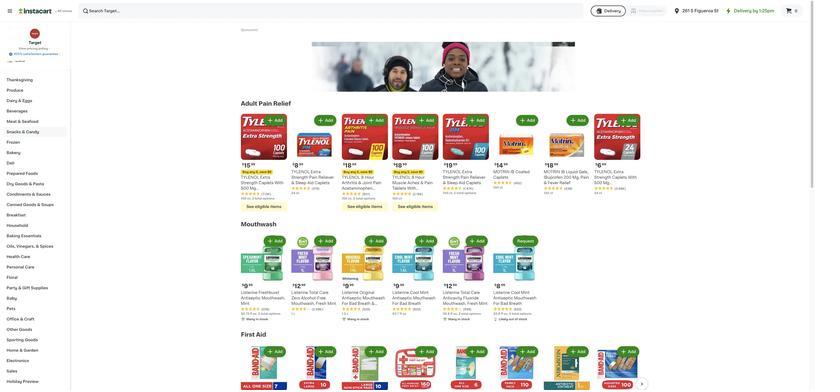 Task type: locate. For each thing, give the bounding box(es) containing it.
& inside tylenol 8 hour arthritis & joint pain acetaminophen caplets
[[358, 181, 361, 185]]

see eligible items down (2.15k) on the right of page
[[398, 205, 433, 209]]

save inside "product" group
[[259, 171, 267, 174]]

100 for tylenol extra strength caplets with 500 mg acetaminophen
[[241, 198, 246, 201]]

0 vertical spatial relief
[[273, 101, 291, 107]]

tylenol inside tylenol 8 hour arthritis & joint pain acetaminophen caplets
[[342, 176, 360, 180]]

2 tylenol extra strength pain reliever & sleep aid caplets from the left
[[443, 170, 485, 185]]

2 horizontal spatial many in stock
[[448, 319, 470, 322]]

product group containing 15
[[241, 114, 287, 212]]

buy up "muscle"
[[394, 171, 400, 174]]

261 s figueroa st button
[[674, 3, 719, 19]]

1 horizontal spatial bad
[[400, 302, 407, 306]]

many in stock down the (526)
[[347, 319, 369, 322]]

5,
[[256, 171, 259, 174], [357, 171, 360, 174], [407, 171, 410, 174]]

pain right aches
[[424, 181, 433, 185]]

2 for 9
[[258, 313, 260, 316]]

1 horizontal spatial 33.8
[[493, 313, 500, 316]]

1.5 l
[[342, 313, 349, 316]]

with inside tylenol 8 hour muscle aches & pain tablets with acetaminophen
[[407, 187, 416, 191]]

mouthwash, down anticavity
[[443, 302, 466, 306]]

100
[[493, 187, 499, 190], [443, 192, 448, 195], [241, 198, 246, 201], [342, 198, 347, 201], [392, 198, 398, 201]]

in down listerine original antiseptic mouthwash for bad breath & plaque
[[357, 319, 360, 322]]

ct for 6
[[599, 192, 602, 195]]

100 ct, 2 total options
[[443, 192, 476, 195]]

100 for tylenol 8 hour arthritis & joint pain acetaminophen caplets
[[342, 198, 347, 201]]

fl down anticavity
[[450, 313, 453, 316]]

1 3 from the left
[[252, 198, 254, 201]]

1 horizontal spatial tylenol extra strength caplets with 500 mg acetaminophen
[[594, 170, 637, 191]]

1 horizontal spatial listerine cool mint antiseptic mouthwash for bad breath
[[493, 291, 536, 306]]

bad inside listerine original antiseptic mouthwash for bad breath & plaque
[[349, 302, 357, 306]]

0 horizontal spatial 12
[[294, 284, 301, 290]]

listerine for 50.7 fl oz
[[392, 291, 409, 295]]

0 horizontal spatial see eligible items
[[246, 205, 281, 209]]

2 for from the left
[[392, 302, 399, 306]]

1 horizontal spatial $ 9 99
[[343, 284, 354, 290]]

listerine for 33.8 fl oz, 5 total options
[[493, 291, 510, 295]]

options up likely out of stock
[[520, 313, 532, 316]]

0 horizontal spatial 3
[[252, 198, 254, 201]]

sponsored image
[[241, 29, 257, 32]]

ct for 8
[[296, 192, 299, 195]]

hour inside tylenol 8 hour arthritis & joint pain acetaminophen caplets
[[365, 176, 374, 180]]

acetaminophen for (7.13k)
[[241, 192, 272, 196]]

2 3 from the left
[[353, 198, 355, 201]]

1 $ 12 99 from the left
[[292, 284, 305, 290]]

(1.47k)
[[463, 188, 473, 191]]

1 horizontal spatial 9
[[345, 284, 349, 290]]

$ inside $ 19 99
[[444, 163, 446, 166]]

1 horizontal spatial aid
[[307, 181, 314, 185]]

100 ct down motrin ib coated caplets at the right of page
[[493, 187, 503, 190]]

care up floral link
[[25, 266, 34, 270]]

2 $ 12 99 from the left
[[444, 284, 457, 290]]

1 see from the left
[[246, 205, 254, 209]]

0 horizontal spatial total
[[309, 291, 318, 295]]

buy any 5, save $6 down the $ 15 99
[[243, 171, 271, 174]]

total inside listerine total care anticavity fluoride mouthwash, fresh mint
[[460, 291, 470, 295]]

many in stock for mint
[[246, 319, 268, 322]]

9 for listerine freshburst antiseptic mouthwash, mint
[[244, 284, 248, 290]]

2 item carousel region from the top
[[233, 233, 640, 326]]

2 horizontal spatial 5,
[[407, 171, 410, 174]]

pain up (1.47k)
[[461, 176, 469, 180]]

2 vertical spatial with
[[407, 187, 416, 191]]

(206)
[[261, 309, 269, 312]]

2 horizontal spatial mouthwash,
[[443, 302, 466, 306]]

tylenol extra strength pain reliever & sleep aid caplets up (378)
[[291, 170, 334, 185]]

1 vertical spatial 500
[[241, 187, 249, 191]]

eligible for &
[[406, 205, 421, 209]]

1 $6 from the left
[[267, 171, 271, 174]]

1 9 from the left
[[244, 284, 248, 290]]

1 horizontal spatial 5,
[[357, 171, 360, 174]]

3 save from the left
[[411, 171, 418, 174]]

tylenol 8 hour muscle aches & pain tablets with acetaminophen
[[392, 176, 433, 196]]

freshburst
[[258, 291, 279, 295]]

reliever for 19
[[470, 176, 485, 180]]

18 up arthritis
[[345, 163, 352, 169]]

tylenol extra strength pain reliever & sleep aid caplets up (1.47k)
[[443, 170, 485, 185]]

1 horizontal spatial delivery
[[734, 9, 752, 13]]

(3.69k)
[[615, 188, 626, 191]]

ct for 14
[[500, 187, 503, 190]]

1 horizontal spatial $ 12 99
[[444, 284, 457, 290]]

2 12 from the left
[[446, 284, 452, 290]]

total down (206) at the left bottom of the page
[[261, 313, 268, 316]]

deli link
[[3, 158, 67, 169]]

buy inside "product" group
[[243, 171, 249, 174]]

relief
[[273, 101, 291, 107], [559, 181, 571, 185]]

500 down 15
[[241, 187, 249, 191]]

3 $ 18 99 from the left
[[545, 163, 558, 169]]

mouthwash, inside listerine freshburst antiseptic mouthwash, mint
[[262, 297, 285, 301]]

2 33.8 from the left
[[493, 313, 500, 316]]

item carousel region containing 15
[[233, 112, 648, 215]]

caplets up (1.47k)
[[466, 181, 481, 185]]

1 horizontal spatial see eligible items button
[[342, 202, 388, 212]]

$ 19 99
[[444, 163, 457, 169]]

pain inside tylenol 8 hour arthritis & joint pain acetaminophen caplets
[[373, 181, 381, 185]]

item carousel region
[[233, 112, 648, 215], [233, 233, 640, 326], [233, 344, 648, 391]]

buy left it
[[15, 37, 23, 41]]

1 items from the left
[[270, 205, 281, 209]]

0 horizontal spatial (833)
[[413, 309, 421, 312]]

1 in from the left
[[256, 319, 259, 322]]

3 oz, from the left
[[504, 313, 508, 316]]

breath for 9
[[408, 302, 421, 306]]

0 horizontal spatial ct,
[[247, 198, 251, 201]]

buy any 5, save $6 for muscle
[[394, 171, 423, 174]]

3 9 from the left
[[395, 284, 399, 290]]

goods for other
[[19, 328, 32, 332]]

50.7
[[392, 313, 399, 316]]

4 antiseptic from the left
[[493, 297, 513, 301]]

many
[[246, 319, 255, 322], [347, 319, 356, 322], [448, 319, 457, 322]]

tylenol 8 hour arthritis & joint pain acetaminophen caplets
[[342, 176, 381, 196]]

acetaminophen inside tylenol 8 hour muscle aches & pain tablets with acetaminophen
[[392, 192, 423, 196]]

reliever
[[318, 176, 334, 180], [470, 176, 485, 180]]

listerine up '50.7 fl oz'
[[392, 291, 409, 295]]

0 horizontal spatial tylenol extra strength caplets with 500 mg acetaminophen
[[241, 176, 283, 196]]

2 horizontal spatial $ 18 99
[[545, 163, 558, 169]]

aid inside "product" group
[[459, 181, 465, 185]]

for inside listerine original antiseptic mouthwash for bad breath & plaque
[[342, 302, 348, 306]]

0 vertical spatial item carousel region
[[233, 112, 648, 215]]

tylenol extra strength pain reliever & sleep aid caplets for 8
[[291, 170, 334, 185]]

8 inside tylenol 8 hour arthritis & joint pain acetaminophen caplets
[[361, 176, 364, 180]]

antiseptic up the oz
[[392, 297, 412, 301]]

9 for listerine original antiseptic mouthwash for bad breath & plaque
[[345, 284, 349, 290]]

0 horizontal spatial for
[[342, 302, 348, 306]]

2 listerine from the left
[[291, 291, 308, 295]]

1 vertical spatial relief
[[559, 181, 571, 185]]

total inside listerine total care zero alcohol-free mouthwash, fresh mint
[[309, 291, 318, 295]]

9
[[244, 284, 248, 290], [345, 284, 349, 290], [395, 284, 399, 290]]

snacks & candy
[[7, 130, 39, 134]]

many for listerine original antiseptic mouthwash for bad breath & plaque
[[347, 319, 356, 322]]

1 eligible from the left
[[255, 205, 269, 209]]

anticavity
[[443, 297, 462, 301]]

eligible down (7.13k)
[[255, 205, 269, 209]]

save up aches
[[411, 171, 418, 174]]

tablets
[[392, 187, 406, 191]]

1 horizontal spatial sleep
[[447, 181, 458, 185]]

1 horizontal spatial $6
[[368, 171, 372, 174]]

2 horizontal spatial $6
[[419, 171, 423, 174]]

2 24 ct from the left
[[594, 192, 602, 195]]

1 horizontal spatial l
[[347, 313, 349, 316]]

1 horizontal spatial reliever
[[470, 176, 485, 180]]

fl right 50.72
[[250, 313, 252, 316]]

1 horizontal spatial cool
[[511, 291, 520, 295]]

hour inside tylenol 8 hour muscle aches & pain tablets with acetaminophen
[[415, 176, 425, 180]]

100% satisfaction guarantee
[[14, 53, 58, 56]]

1 $ 9 99 from the left
[[242, 284, 253, 290]]

3 eligible from the left
[[406, 205, 421, 209]]

100 ct, 3 total options down (7.13k)
[[241, 198, 274, 201]]

dry goods & pasta
[[7, 182, 44, 186]]

snacks & candy link
[[3, 127, 67, 137]]

1 buy any 5, save $6 from the left
[[243, 171, 271, 174]]

many in stock for for
[[347, 319, 369, 322]]

33.8 up likely
[[493, 313, 500, 316]]

12 for listerine total care anticavity fluoride mouthwash, fresh mint
[[446, 284, 452, 290]]

2 see eligible items from the left
[[347, 205, 382, 209]]

ib left coated
[[510, 170, 514, 174]]

$6 up joint
[[368, 171, 372, 174]]

listerine cool mint antiseptic mouthwash for bad breath for 8
[[493, 291, 536, 306]]

stock for anticavity
[[461, 319, 470, 322]]

1 breath from the left
[[358, 302, 370, 306]]

$ 12 99
[[292, 284, 305, 290], [444, 284, 457, 290]]

2 horizontal spatial oz,
[[504, 313, 508, 316]]

other
[[7, 328, 18, 332]]

(598)
[[463, 309, 471, 312]]

0 horizontal spatial breath
[[358, 302, 370, 306]]

1 5, from the left
[[256, 171, 259, 174]]

see eligible items down (7.13k)
[[246, 205, 281, 209]]

2 horizontal spatial 9
[[395, 284, 399, 290]]

breath for 8
[[509, 302, 522, 306]]

listerine up anticavity
[[443, 291, 459, 295]]

extra for 19
[[462, 170, 472, 174]]

extra up (378)
[[311, 170, 321, 174]]

1 motrin from the left
[[493, 170, 510, 174]]

1 horizontal spatial many in stock
[[347, 319, 369, 322]]

see eligible items for tylenol extra strength caplets with 500 mg acetaminophen
[[246, 205, 281, 209]]

4 fl from the left
[[501, 313, 503, 316]]

pain down gels,
[[581, 176, 589, 180]]

$6
[[267, 171, 271, 174], [368, 171, 372, 174], [419, 171, 423, 174]]

listerine up zero
[[291, 291, 308, 295]]

120 ct
[[544, 192, 553, 195]]

0 horizontal spatial many in stock
[[246, 319, 268, 322]]

goods down 'condiments & sauces'
[[23, 203, 36, 207]]

antiseptic
[[241, 297, 261, 301], [342, 297, 362, 301], [392, 297, 412, 301], [493, 297, 513, 301]]

1 listerine cool mint antiseptic mouthwash for bad breath from the left
[[392, 291, 435, 306]]

9 for listerine cool mint antiseptic mouthwash for bad breath
[[395, 284, 399, 290]]

100 ct for buy any 5, save $6
[[392, 198, 402, 201]]

18 for tylenol 8 hour muscle aches & pain tablets with acetaminophen
[[395, 163, 402, 169]]

total
[[309, 291, 318, 295], [460, 291, 470, 295]]

items down (7.13k)
[[270, 205, 281, 209]]

0 horizontal spatial 18
[[345, 163, 352, 169]]

1 hour from the left
[[365, 176, 374, 180]]

pain up (378)
[[309, 176, 317, 180]]

home & garden
[[7, 349, 38, 353]]

delivery inside button
[[604, 9, 621, 13]]

$ 18 99 up arthritis
[[343, 163, 356, 169]]

&
[[18, 99, 21, 103], [18, 120, 21, 124], [22, 130, 25, 134], [291, 181, 294, 185], [358, 181, 361, 185], [420, 181, 423, 185], [443, 181, 446, 185], [544, 181, 547, 185], [29, 182, 32, 186], [32, 193, 35, 197], [37, 203, 40, 207], [36, 245, 39, 249], [18, 287, 21, 291], [371, 302, 375, 306], [20, 318, 23, 322], [19, 349, 23, 353]]

any for muscle
[[401, 171, 407, 174]]

baby
[[7, 297, 17, 301]]

see eligible items button down the (801)
[[342, 202, 388, 212]]

2 $6 from the left
[[368, 171, 372, 174]]

0 horizontal spatial tylenol extra strength pain reliever & sleep aid caplets
[[291, 170, 334, 185]]

2 fl from the left
[[400, 313, 402, 316]]

reliever for 8
[[318, 176, 334, 180]]

tylenol extra strength caplets with 500 mg acetaminophen down the $ 15 99
[[241, 176, 283, 196]]

3 buy any 5, save $6 from the left
[[394, 171, 423, 174]]

fl left the oz
[[400, 313, 402, 316]]

canned goods & soups link
[[3, 200, 67, 210]]

2 $ 9 99 from the left
[[343, 284, 354, 290]]

goods for dry
[[15, 182, 28, 186]]

pain
[[259, 101, 272, 107], [309, 176, 317, 180], [461, 176, 469, 180], [581, 176, 589, 180], [373, 181, 381, 185], [424, 181, 433, 185]]

100% satisfaction guarantee button
[[9, 51, 61, 57]]

pain inside "product" group
[[461, 176, 469, 180]]

mint inside listerine total care anticavity fluoride mouthwash, fresh mint
[[479, 302, 487, 306]]

canned
[[7, 203, 22, 207]]

many for listerine freshburst antiseptic mouthwash, mint
[[246, 319, 255, 322]]

2 l from the left
[[347, 313, 349, 316]]

33.8 down anticavity
[[443, 313, 450, 316]]

0 vertical spatial mg
[[603, 181, 609, 185]]

any down the $ 15 99
[[249, 171, 255, 174]]

1 24 from the left
[[291, 192, 295, 195]]

$6 up aches
[[419, 171, 423, 174]]

1 horizontal spatial items
[[371, 205, 382, 209]]

33.8
[[443, 313, 450, 316], [493, 313, 500, 316]]

3 in from the left
[[458, 319, 461, 322]]

many in stock down the 50.72 fl oz, 2 total options
[[246, 319, 268, 322]]

mg down the $ 15 99
[[250, 187, 256, 191]]

500 for 6
[[594, 181, 602, 185]]

2 horizontal spatial $ 9 99
[[393, 284, 404, 290]]

2 breath from the left
[[408, 302, 421, 306]]

3 $ 9 99 from the left
[[393, 284, 404, 290]]

0 horizontal spatial bad
[[349, 302, 357, 306]]

2 9 from the left
[[345, 284, 349, 290]]

24 ct
[[291, 192, 299, 195], [594, 192, 602, 195]]

1 horizontal spatial tylenol extra strength pain reliever & sleep aid caplets
[[443, 170, 485, 185]]

any up "muscle"
[[401, 171, 407, 174]]

0 horizontal spatial ib
[[510, 170, 514, 174]]

0 horizontal spatial l
[[293, 313, 295, 316]]

guarantee
[[42, 53, 58, 56]]

oz, for 8
[[504, 313, 508, 316]]

2 horizontal spatial items
[[422, 205, 433, 209]]

$ 12 99 up anticavity
[[444, 284, 457, 290]]

(7.13k)
[[261, 193, 271, 196]]

2 antiseptic from the left
[[342, 297, 362, 301]]

18 up "muscle"
[[395, 163, 402, 169]]

1 vertical spatial $ 8 99
[[494, 284, 505, 290]]

0 horizontal spatial buy any 5, save $6
[[243, 171, 271, 174]]

delivery button
[[591, 5, 626, 16]]

mg for buy any 5, save $6
[[250, 187, 256, 191]]

12 for listerine total care zero alcohol-free mouthwash, fresh mint
[[294, 284, 301, 290]]

meat
[[7, 120, 17, 124]]

listerine inside listerine total care anticavity fluoride mouthwash, fresh mint
[[443, 291, 459, 295]]

oils, vinegars, & spices link
[[3, 242, 67, 252]]

tylenol extra strength caplets with 500 mg acetaminophen down $ 6 99
[[594, 170, 637, 191]]

3 stock from the left
[[461, 319, 470, 322]]

18
[[345, 163, 352, 169], [395, 163, 402, 169], [547, 163, 553, 169]]

0 horizontal spatial delivery
[[604, 9, 621, 13]]

extra up (1.47k)
[[462, 170, 472, 174]]

buy any 5, save $6 up arthritis
[[343, 171, 372, 174]]

3 see eligible items button from the left
[[392, 202, 438, 212]]

1 sleep from the left
[[295, 181, 306, 185]]

party & gift supplies link
[[3, 283, 67, 294]]

items inside "product" group
[[270, 205, 281, 209]]

12 up zero
[[294, 284, 301, 290]]

3 listerine from the left
[[342, 291, 358, 295]]

mouthwash, down freshburst
[[262, 297, 285, 301]]

hour up aches
[[415, 176, 425, 180]]

stock right of
[[519, 319, 527, 322]]

99 inside $ 14 99
[[504, 163, 508, 166]]

see for tylenol extra strength caplets with 500 mg acetaminophen
[[246, 205, 254, 209]]

3 item carousel region from the top
[[233, 344, 648, 391]]

0 horizontal spatial sleep
[[295, 181, 306, 185]]

1 horizontal spatial ib
[[561, 170, 565, 174]]

tylenol for (1.47k)
[[443, 170, 461, 174]]

2 sleep from the left
[[447, 181, 458, 185]]

ibuprofen
[[544, 176, 563, 180]]

with for 6
[[628, 176, 637, 180]]

2 in from the left
[[357, 319, 360, 322]]

total up alcohol-
[[309, 291, 318, 295]]

0 horizontal spatial 100 ct, 3 total options
[[241, 198, 274, 201]]

0 horizontal spatial 500
[[241, 187, 249, 191]]

listerine
[[241, 291, 258, 295], [291, 291, 308, 295], [342, 291, 358, 295], [392, 291, 409, 295], [443, 291, 459, 295], [493, 291, 510, 295]]

3 many in stock from the left
[[448, 319, 470, 322]]

Search field
[[79, 4, 583, 18]]

reliever up (1.47k)
[[470, 176, 485, 180]]

1 horizontal spatial relief
[[559, 181, 571, 185]]

1 total from the left
[[309, 291, 318, 295]]

1 $ 18 99 from the left
[[343, 163, 356, 169]]

1 horizontal spatial fresh
[[467, 302, 478, 306]]

1 24 ct from the left
[[291, 192, 299, 195]]

$ 18 99 up "muscle"
[[393, 163, 407, 169]]

2 24 from the left
[[594, 192, 598, 195]]

0 horizontal spatial $ 18 99
[[343, 163, 356, 169]]

1 vertical spatial mg
[[250, 187, 256, 191]]

extra up (3.69k)
[[614, 170, 623, 174]]

2 many from the left
[[347, 319, 356, 322]]

2 horizontal spatial any
[[401, 171, 407, 174]]

100 ct, 3 total options for 18
[[342, 198, 375, 201]]

6 listerine from the left
[[493, 291, 510, 295]]

2 horizontal spatial buy any 5, save $6
[[394, 171, 423, 174]]

in for fluoride
[[458, 319, 461, 322]]

0 horizontal spatial 24 ct
[[291, 192, 299, 195]]

1 listerine from the left
[[241, 291, 258, 295]]

2 buy any 5, save $6 from the left
[[343, 171, 372, 174]]

l for 9
[[347, 313, 349, 316]]

product group
[[241, 114, 287, 212], [291, 114, 337, 196], [342, 114, 388, 212], [392, 114, 438, 212], [443, 114, 489, 196], [493, 114, 539, 190], [544, 114, 590, 196], [594, 114, 640, 196], [241, 235, 287, 324], [291, 235, 337, 317], [342, 235, 388, 324], [392, 235, 438, 317], [443, 235, 489, 324], [493, 235, 539, 324], [241, 346, 287, 391], [291, 346, 337, 391], [342, 346, 388, 391], [392, 346, 438, 391], [443, 346, 489, 391], [493, 346, 539, 391], [544, 346, 590, 391], [594, 346, 640, 391]]

3 many from the left
[[448, 319, 457, 322]]

5 listerine from the left
[[443, 291, 459, 295]]

strength
[[291, 176, 308, 180], [443, 176, 460, 180], [594, 176, 611, 180], [241, 181, 258, 185]]

100 ct, 3 total options down the (801)
[[342, 198, 375, 201]]

listerine left freshburst
[[241, 291, 258, 295]]

2 oz, from the left
[[453, 313, 458, 316]]

2 (833) from the left
[[514, 309, 522, 312]]

2 horizontal spatial many
[[448, 319, 457, 322]]

1 item carousel region from the top
[[233, 112, 648, 215]]

1 (833) from the left
[[413, 309, 421, 312]]

ib inside the motrin ib liquid gels, ibuprofen 200 mg, pain & fever relief
[[561, 170, 565, 174]]

listerine inside listerine original antiseptic mouthwash for bad breath & plaque
[[342, 291, 358, 295]]

listerine up the 5
[[493, 291, 510, 295]]

1 l from the left
[[293, 313, 295, 316]]

1 vertical spatial 100 ct
[[392, 198, 402, 201]]

motrin inside motrin ib coated caplets
[[493, 170, 510, 174]]

stock for mouthwash,
[[259, 319, 268, 322]]

item carousel region containing add
[[233, 344, 648, 391]]

listerine inside listerine freshburst antiseptic mouthwash, mint
[[241, 291, 258, 295]]

eligible down the (801)
[[356, 205, 370, 209]]

item carousel region for aid
[[233, 344, 648, 391]]

2 motrin from the left
[[544, 170, 560, 174]]

50.72 fl oz, 2 total options
[[241, 313, 280, 316]]

99 inside $ 6 99
[[602, 163, 606, 166]]

1 fresh from the left
[[316, 302, 326, 306]]

service type group
[[591, 5, 667, 16]]

1 fl from the left
[[250, 313, 252, 316]]

acetaminophen inside tylenol 8 hour arthritis & joint pain acetaminophen caplets
[[342, 187, 372, 191]]

save up joint
[[360, 171, 368, 174]]

5, inside "product" group
[[256, 171, 259, 174]]

0 horizontal spatial 5,
[[256, 171, 259, 174]]

view pricing policy link
[[19, 47, 51, 51]]

see eligible items button down (2.15k) on the right of page
[[392, 202, 438, 212]]

99 inside $ 19 99
[[453, 163, 457, 166]]

hour for joint
[[365, 176, 374, 180]]

0 horizontal spatial 33.8
[[443, 313, 450, 316]]

goods up 'garden'
[[25, 339, 38, 343]]

0 horizontal spatial 9
[[244, 284, 248, 290]]

1 bad from the left
[[349, 302, 357, 306]]

2 horizontal spatial see
[[398, 205, 405, 209]]

1 vertical spatial item carousel region
[[233, 233, 640, 326]]

1 vertical spatial with
[[275, 181, 283, 185]]

2 5, from the left
[[357, 171, 360, 174]]

& inside tylenol 8 hour muscle aches & pain tablets with acetaminophen
[[420, 181, 423, 185]]

see eligible items inside "product" group
[[246, 205, 281, 209]]

many down 33.8 fl oz, 2 total options on the bottom right of the page
[[448, 319, 457, 322]]

1 horizontal spatial 500
[[594, 181, 602, 185]]

any up arthritis
[[350, 171, 356, 174]]

1 12 from the left
[[294, 284, 301, 290]]

in down 33.8 fl oz, 2 total options on the bottom right of the page
[[458, 319, 461, 322]]

item carousel region containing 9
[[233, 233, 640, 326]]

mint inside listerine freshburst antiseptic mouthwash, mint
[[241, 302, 249, 306]]

$ 9 99 for listerine freshburst antiseptic mouthwash, mint
[[242, 284, 253, 290]]

1 100 ct, 3 total options from the left
[[241, 198, 274, 201]]

1 stock from the left
[[259, 319, 268, 322]]

aid right first
[[256, 333, 266, 338]]

tylenol extra strength pain reliever & sleep aid caplets inside "product" group
[[443, 170, 485, 185]]

total up fluoride
[[460, 291, 470, 295]]

3 $6 from the left
[[419, 171, 423, 174]]

tylenol for (378)
[[291, 170, 310, 174]]

fresh inside listerine total care zero alcohol-free mouthwash, fresh mint
[[316, 302, 326, 306]]

1 see eligible items from the left
[[246, 205, 281, 209]]

33.8 fl oz, 5 total options
[[493, 313, 532, 316]]

0 horizontal spatial cool
[[410, 291, 419, 295]]

mg down $ 6 99
[[603, 181, 609, 185]]

see eligible items
[[246, 205, 281, 209], [347, 205, 382, 209], [398, 205, 433, 209]]

holiday
[[7, 381, 22, 384]]

3
[[252, 198, 254, 201], [353, 198, 355, 201]]

relief inside the motrin ib liquid gels, ibuprofen 200 mg, pain & fever relief
[[559, 181, 571, 185]]

ib inside motrin ib coated caplets
[[510, 170, 514, 174]]

0 vertical spatial with
[[628, 176, 637, 180]]

options
[[464, 192, 476, 195], [263, 198, 274, 201], [364, 198, 375, 201], [269, 313, 280, 316], [469, 313, 481, 316], [520, 313, 532, 316]]

2 horizontal spatial see eligible items
[[398, 205, 433, 209]]

motrin up ibuprofen
[[544, 170, 560, 174]]

2 bad from the left
[[400, 302, 407, 306]]

3 for 15
[[252, 198, 254, 201]]

1 horizontal spatial (833)
[[514, 309, 522, 312]]

buy it again link
[[3, 33, 67, 44]]

holiday preview
[[7, 381, 38, 384]]

0 horizontal spatial $ 9 99
[[242, 284, 253, 290]]

sleep for 8
[[295, 181, 306, 185]]

$ 18 99
[[343, 163, 356, 169], [393, 163, 407, 169], [545, 163, 558, 169]]

see eligible items button for tylenol 8 hour arthritis & joint pain acetaminophen caplets
[[342, 202, 388, 212]]

1 reliever from the left
[[318, 176, 334, 180]]

0 horizontal spatial fresh
[[316, 302, 326, 306]]

tylenol extra strength pain reliever & sleep aid caplets for 19
[[443, 170, 485, 185]]

1 horizontal spatial many
[[347, 319, 356, 322]]

many down 1.5 l
[[347, 319, 356, 322]]

2 reliever from the left
[[470, 176, 485, 180]]

ct, for 18
[[348, 198, 352, 201]]

1 tylenol extra strength pain reliever & sleep aid caplets from the left
[[291, 170, 334, 185]]

1 horizontal spatial 18
[[395, 163, 402, 169]]

target
[[29, 41, 41, 45]]

mg
[[603, 181, 609, 185], [250, 187, 256, 191]]

3 for from the left
[[493, 302, 500, 306]]

1 horizontal spatial 24
[[594, 192, 598, 195]]

1 horizontal spatial see
[[347, 205, 355, 209]]

oz, left the 5
[[504, 313, 508, 316]]

2 listerine cool mint antiseptic mouthwash for bad breath from the left
[[493, 291, 536, 306]]

2 items from the left
[[371, 205, 382, 209]]

3 items from the left
[[422, 205, 433, 209]]

many in stock
[[246, 319, 268, 322], [347, 319, 369, 322], [448, 319, 470, 322]]

aid for 19
[[459, 181, 465, 185]]

1 33.8 from the left
[[443, 313, 450, 316]]

1 many from the left
[[246, 319, 255, 322]]

99
[[251, 163, 255, 166], [299, 163, 303, 166], [352, 163, 356, 166], [403, 163, 407, 166], [453, 163, 457, 166], [504, 163, 508, 166], [554, 163, 558, 166], [602, 163, 606, 166], [249, 284, 253, 287], [301, 284, 305, 287], [350, 284, 354, 287], [400, 284, 404, 287], [453, 284, 457, 287], [501, 284, 505, 287]]

target link
[[29, 29, 41, 46]]

ib up the 200
[[561, 170, 565, 174]]

options down (206) at the left bottom of the page
[[269, 313, 280, 316]]

buy up arthritis
[[343, 171, 350, 174]]

see for tylenol 8 hour muscle aches & pain tablets with acetaminophen
[[398, 205, 405, 209]]

0 horizontal spatial see
[[246, 205, 254, 209]]

0 horizontal spatial save
[[259, 171, 267, 174]]

stock down the (526)
[[360, 319, 369, 322]]

listerine inside listerine total care zero alcohol-free mouthwash, fresh mint
[[291, 291, 308, 295]]

14
[[496, 163, 503, 169]]

1 horizontal spatial $ 8 99
[[494, 284, 505, 290]]

for up 50.7
[[392, 302, 399, 306]]

meat & seafood link
[[3, 117, 67, 127]]

stock down 33.8 fl oz, 2 total options on the bottom right of the page
[[461, 319, 470, 322]]

s
[[691, 9, 693, 13]]

l right 1.5
[[347, 313, 349, 316]]

1 horizontal spatial hour
[[415, 176, 425, 180]]

fl for 50.7 fl oz
[[400, 313, 402, 316]]

0 horizontal spatial mg
[[250, 187, 256, 191]]

mouthwash,
[[262, 297, 285, 301], [291, 302, 315, 306], [443, 302, 466, 306]]

dry goods & pasta link
[[3, 179, 67, 190]]

tylenol for (3.69k)
[[594, 170, 613, 174]]

100 ct, 3 total options inside "product" group
[[241, 198, 274, 201]]

see eligible items for tylenol 8 hour arthritis & joint pain acetaminophen caplets
[[347, 205, 382, 209]]

3 see eligible items from the left
[[398, 205, 433, 209]]

1 oz, from the left
[[253, 313, 257, 316]]

2 fresh from the left
[[467, 302, 478, 306]]

eligible down (2.15k) on the right of page
[[406, 205, 421, 209]]

craft
[[24, 318, 34, 322]]

0
[[795, 9, 797, 13]]

tylenol extra strength caplets with 500 mg acetaminophen for buy any 5, save $6
[[241, 176, 283, 196]]

100 for tylenol 8 hour muscle aches & pain tablets with acetaminophen
[[392, 198, 398, 201]]

2 horizontal spatial see eligible items button
[[392, 202, 438, 212]]

$ 18 99 for tylenol 8 hour arthritis & joint pain acetaminophen caplets
[[343, 163, 356, 169]]

0 horizontal spatial items
[[270, 205, 281, 209]]

2 eligible from the left
[[356, 205, 370, 209]]

500 down 6
[[594, 181, 602, 185]]

0 horizontal spatial listerine cool mint antiseptic mouthwash for bad breath
[[392, 291, 435, 306]]

0 vertical spatial $ 8 99
[[292, 163, 303, 169]]

None search field
[[78, 3, 583, 19]]

recipes
[[15, 48, 31, 52]]

500
[[594, 181, 602, 185], [241, 187, 249, 191]]

mouthwash
[[241, 222, 276, 228], [363, 297, 385, 301], [413, 297, 435, 301], [514, 297, 536, 301]]

many in stock down 33.8 fl oz, 2 total options on the bottom right of the page
[[448, 319, 470, 322]]

2 horizontal spatial 2
[[459, 313, 460, 316]]

2 horizontal spatial save
[[411, 171, 418, 174]]

save up (7.13k)
[[259, 171, 267, 174]]

3 antiseptic from the left
[[392, 297, 412, 301]]

3 5, from the left
[[407, 171, 410, 174]]

add
[[275, 119, 283, 123], [325, 119, 333, 123], [376, 119, 384, 123], [426, 119, 434, 123], [476, 119, 485, 123], [527, 119, 535, 123], [577, 119, 585, 123], [628, 119, 636, 123], [275, 240, 283, 244], [325, 240, 333, 244], [376, 240, 384, 244], [426, 240, 434, 244], [476, 240, 485, 244], [275, 351, 283, 354], [325, 351, 333, 354], [376, 351, 384, 354], [426, 351, 434, 354], [476, 351, 485, 354], [527, 351, 535, 354], [577, 351, 585, 354], [628, 351, 636, 354]]

2 ib from the left
[[561, 170, 565, 174]]

for for 8
[[493, 302, 500, 306]]

tylenol inside tylenol 8 hour muscle aches & pain tablets with acetaminophen
[[392, 176, 411, 180]]

2 horizontal spatial 18
[[547, 163, 553, 169]]

0 horizontal spatial many
[[246, 319, 255, 322]]

floral
[[7, 276, 18, 280]]

aid up (1.47k)
[[459, 181, 465, 185]]

free
[[317, 297, 326, 301]]

likely
[[499, 319, 508, 322]]

3 bad from the left
[[501, 302, 508, 306]]

100 ct inside "product" group
[[493, 187, 503, 190]]

1 ib from the left
[[510, 170, 514, 174]]

0 horizontal spatial 24
[[291, 192, 295, 195]]

listerine total care zero alcohol-free mouthwash, fresh mint
[[291, 291, 336, 306]]

request button
[[513, 237, 538, 247]]

2
[[454, 192, 456, 195], [258, 313, 260, 316], [459, 313, 460, 316]]

for up plaque
[[342, 302, 348, 306]]

1 horizontal spatial buy any 5, save $6
[[343, 171, 372, 174]]

ib for 18
[[561, 170, 565, 174]]

2 save from the left
[[360, 171, 368, 174]]

acetaminophen for (3.69k)
[[594, 187, 625, 191]]

buy any 5, save $6 up aches
[[394, 171, 423, 174]]

2 horizontal spatial with
[[628, 176, 637, 180]]

bad up 33.8 fl oz, 5 total options
[[501, 302, 508, 306]]

motrin inside the motrin ib liquid gels, ibuprofen 200 mg, pain & fever relief
[[544, 170, 560, 174]]

100 for tylenol extra strength pain reliever & sleep aid caplets
[[443, 192, 448, 195]]

fresh down fluoride
[[467, 302, 478, 306]]

1 cool from the left
[[410, 291, 419, 295]]

2 100 ct, 3 total options from the left
[[342, 198, 375, 201]]

stock down the 50.72 fl oz, 2 total options
[[259, 319, 268, 322]]

extra for 8
[[311, 170, 321, 174]]

ct, for 15
[[247, 198, 251, 201]]

buy for tylenol 8 hour muscle aches & pain tablets with acetaminophen
[[394, 171, 400, 174]]

0 horizontal spatial with
[[275, 181, 283, 185]]

listerine for 1.5 l
[[342, 291, 358, 295]]

2 horizontal spatial breath
[[509, 302, 522, 306]]



Task type: describe. For each thing, give the bounding box(es) containing it.
goods for sporting
[[25, 339, 38, 343]]

pain inside the motrin ib liquid gels, ibuprofen 200 mg, pain & fever relief
[[581, 176, 589, 180]]

dairy & eggs link
[[3, 96, 67, 106]]

3 18 from the left
[[547, 163, 553, 169]]

for for 9
[[392, 302, 399, 306]]

mint inside listerine total care zero alcohol-free mouthwash, fresh mint
[[327, 302, 336, 306]]

adult
[[241, 101, 257, 107]]

baby link
[[3, 294, 67, 304]]

& inside listerine original antiseptic mouthwash for bad breath & plaque
[[371, 302, 375, 306]]

listerine cool mint antiseptic mouthwash for bad breath for 9
[[392, 291, 435, 306]]

5, for muscle
[[407, 171, 410, 174]]

delivery by 1:25pm
[[734, 9, 774, 13]]

antiseptic inside listerine freshburst antiseptic mouthwash, mint
[[241, 297, 261, 301]]

mouthwash, inside listerine total care anticavity fluoride mouthwash, fresh mint
[[443, 302, 466, 306]]

ib for 14
[[510, 170, 514, 174]]

again
[[28, 37, 39, 41]]

24 ct for 6
[[594, 192, 602, 195]]

bad for 9
[[400, 302, 407, 306]]

all stores link
[[19, 3, 72, 19]]

likely out of stock
[[499, 319, 527, 322]]

& inside "product" group
[[443, 181, 446, 185]]

fever
[[548, 181, 558, 185]]

5, for arthritis
[[357, 171, 360, 174]]

save for muscle
[[411, 171, 418, 174]]

total down the (801)
[[356, 198, 363, 201]]

caplets up (378)
[[315, 181, 330, 185]]

options down (7.13k)
[[263, 198, 274, 201]]

spices
[[40, 245, 53, 249]]

$ 14 99
[[494, 163, 508, 169]]

product group containing 14
[[493, 114, 539, 190]]

19
[[446, 163, 453, 169]]

in for for
[[357, 319, 360, 322]]

care inside listerine total care zero alcohol-free mouthwash, fresh mint
[[319, 291, 328, 295]]

$ inside the $ 15 99
[[242, 163, 244, 166]]

dairy & eggs
[[7, 99, 32, 103]]

tylenol for (7.13k)
[[241, 176, 259, 180]]

eligible for 500
[[255, 205, 269, 209]]

2 horizontal spatial ct,
[[449, 192, 453, 195]]

aid for 8
[[307, 181, 314, 185]]

first aid
[[241, 333, 266, 338]]

caplets inside motrin ib coated caplets
[[493, 176, 508, 180]]

motrin ib coated caplets
[[493, 170, 530, 180]]

$ 15 99
[[242, 163, 255, 169]]

whitening
[[342, 278, 358, 281]]

caplets up (3.69k)
[[612, 176, 627, 180]]

pricing
[[27, 47, 38, 50]]

essentials
[[21, 235, 41, 238]]

party
[[7, 287, 17, 291]]

options down the (801)
[[364, 198, 375, 201]]

prepared foods
[[7, 172, 38, 176]]

5, for caplets
[[256, 171, 259, 174]]

ct for 18
[[550, 192, 553, 195]]

save for caplets
[[259, 171, 267, 174]]

oz
[[402, 313, 406, 316]]

3 for 18
[[353, 198, 355, 201]]

garden
[[24, 349, 38, 353]]

24 for 6
[[594, 192, 598, 195]]

tylenol for (2.15k)
[[392, 176, 411, 180]]

care down vinegars,
[[21, 255, 30, 259]]

bakery link
[[3, 148, 67, 158]]

adult pain relief
[[241, 101, 291, 107]]

sporting goods link
[[3, 336, 67, 346]]

mouthwash inside listerine original antiseptic mouthwash for bad breath & plaque
[[363, 297, 385, 301]]

$ inside $ 14 99
[[494, 163, 496, 166]]

24 for 8
[[291, 192, 295, 195]]

floral link
[[3, 273, 67, 283]]

1.5
[[342, 313, 346, 316]]

soups
[[41, 203, 54, 207]]

2 for 12
[[459, 313, 460, 316]]

100 ct for 14
[[493, 187, 503, 190]]

99 inside the $ 15 99
[[251, 163, 255, 166]]

gift
[[22, 287, 30, 291]]

any for caplets
[[249, 171, 255, 174]]

$ inside $ 6 99
[[595, 163, 597, 166]]

oz, for 9
[[253, 313, 257, 316]]

by
[[753, 9, 758, 13]]

view pricing policy
[[19, 47, 48, 50]]

(452)
[[514, 182, 522, 185]]

$ 8 99 for tylenol
[[292, 163, 303, 169]]

st
[[714, 9, 719, 13]]

arthritis
[[342, 181, 357, 185]]

$ 18 99 for tylenol 8 hour muscle aches & pain tablets with acetaminophen
[[393, 163, 407, 169]]

out
[[509, 319, 514, 322]]

caplets inside tylenol 8 hour arthritis & joint pain acetaminophen caplets
[[342, 192, 357, 196]]

dry
[[7, 182, 14, 186]]

total right the 5
[[512, 313, 519, 316]]

extra up (7.13k)
[[260, 176, 270, 180]]

canned goods & soups
[[7, 203, 54, 207]]

thanksgiving link
[[3, 75, 67, 85]]

tylenol extra strength caplets with 500 mg acetaminophen for 6
[[594, 170, 637, 191]]

5
[[509, 313, 511, 316]]

extra for 6
[[614, 170, 623, 174]]

deals
[[15, 26, 27, 30]]

care inside listerine total care anticavity fluoride mouthwash, fresh mint
[[471, 291, 480, 295]]

prepared
[[7, 172, 25, 176]]

items for tylenol 8 hour muscle aches & pain tablets with acetaminophen
[[422, 205, 433, 209]]

options down (1.47k)
[[464, 192, 476, 195]]

health care
[[7, 255, 30, 259]]

product group containing 6
[[594, 114, 640, 196]]

$ 12 99 for listerine total care zero alcohol-free mouthwash, fresh mint
[[292, 284, 305, 290]]

it
[[24, 37, 27, 41]]

candy
[[26, 130, 39, 134]]

buy for tylenol extra strength caplets with 500 mg acetaminophen
[[243, 171, 249, 174]]

buy it again
[[15, 37, 39, 41]]

$ 9 99 for listerine cool mint antiseptic mouthwash for bad breath
[[393, 284, 404, 290]]

(2.15k)
[[413, 193, 423, 196]]

any for arthritis
[[350, 171, 356, 174]]

24 ct for 8
[[291, 192, 299, 195]]

see eligible items button for tylenol extra strength caplets with 500 mg acetaminophen
[[241, 202, 287, 212]]

& inside the motrin ib liquid gels, ibuprofen 200 mg, pain & fever relief
[[544, 181, 547, 185]]

vinegars,
[[16, 245, 35, 249]]

target logo image
[[30, 29, 40, 39]]

seafood
[[22, 120, 38, 124]]

home
[[7, 349, 19, 353]]

strength for 6
[[594, 176, 611, 180]]

breakfast
[[7, 214, 26, 218]]

motrin for 14
[[493, 170, 510, 174]]

pain inside tylenol 8 hour muscle aches & pain tablets with acetaminophen
[[424, 181, 433, 185]]

sleep for 19
[[447, 181, 458, 185]]

other goods link
[[3, 325, 67, 336]]

product group containing 19
[[443, 114, 489, 196]]

500 for buy any 5, save $6
[[241, 187, 249, 191]]

personal care
[[7, 266, 34, 270]]

listerine original antiseptic mouthwash for bad breath & plaque
[[342, 291, 385, 312]]

$ 8 99 for listerine
[[494, 284, 505, 290]]

options down the '(598)'
[[469, 313, 481, 316]]

listerine for 33.8 fl oz, 2 total options
[[443, 291, 459, 295]]

zero
[[291, 297, 300, 301]]

buy for tylenol 8 hour arthritis & joint pain acetaminophen caplets
[[343, 171, 350, 174]]

100 ct, 3 total options for 15
[[241, 198, 274, 201]]

0 horizontal spatial relief
[[273, 101, 291, 107]]

delivery by 1:25pm link
[[725, 8, 774, 14]]

beverages link
[[3, 106, 67, 117]]

beverages
[[7, 109, 28, 113]]

see eligible items button for tylenol 8 hour muscle aches & pain tablets with acetaminophen
[[392, 202, 438, 212]]

$ 9 99 for listerine original antiseptic mouthwash for bad breath & plaque
[[343, 284, 354, 290]]

cool for 8
[[511, 291, 520, 295]]

fl for 50.72 fl oz, 2 total options
[[250, 313, 252, 316]]

fluoride
[[463, 297, 479, 301]]

8 inside tylenol 8 hour muscle aches & pain tablets with acetaminophen
[[412, 176, 414, 180]]

bad for 8
[[501, 302, 508, 306]]

breakfast link
[[3, 210, 67, 221]]

1 l
[[291, 313, 295, 316]]

plaque
[[342, 308, 355, 312]]

cool for 9
[[410, 291, 419, 295]]

listerine for 50.72 fl oz, 2 total options
[[241, 291, 258, 295]]

33.8 for 8
[[493, 313, 500, 316]]

oz, for 12
[[453, 313, 458, 316]]

baking essentials link
[[3, 231, 67, 242]]

fresh inside listerine total care anticavity fluoride mouthwash, fresh mint
[[467, 302, 478, 306]]

antiseptic inside listerine original antiseptic mouthwash for bad breath & plaque
[[342, 297, 362, 301]]

other goods
[[7, 328, 32, 332]]

request
[[517, 240, 534, 244]]

oils,
[[7, 245, 15, 249]]

acetaminophen for (801)
[[342, 187, 372, 191]]

lists link
[[3, 55, 67, 66]]

dairy
[[7, 99, 17, 103]]

fl for 33.8 fl oz, 5 total options
[[501, 313, 503, 316]]

total down (7.13k)
[[255, 198, 262, 201]]

33.8 for 12
[[443, 313, 450, 316]]

0 horizontal spatial aid
[[256, 333, 266, 338]]

save for arthritis
[[360, 171, 368, 174]]

with for buy any 5, save $6
[[275, 181, 283, 185]]

4 stock from the left
[[519, 319, 527, 322]]

buy any 5, save $6 for arthritis
[[343, 171, 372, 174]]

pain right adult
[[259, 101, 272, 107]]

total down (1.47k)
[[457, 192, 464, 195]]

see eligible items for tylenol 8 hour muscle aches & pain tablets with acetaminophen
[[398, 205, 433, 209]]

mouthwash, inside listerine total care zero alcohol-free mouthwash, fresh mint
[[291, 302, 315, 306]]

stock for mouthwash
[[360, 319, 369, 322]]

sales link
[[3, 367, 67, 377]]

total down the '(598)'
[[461, 313, 468, 316]]

supplies
[[31, 287, 48, 291]]

it pays to be prepared image
[[241, 42, 640, 92]]

fl for 33.8 fl oz, 2 total options
[[450, 313, 453, 316]]

item carousel region for pain
[[233, 112, 648, 215]]

meat & seafood
[[7, 120, 38, 124]]

breath inside listerine original antiseptic mouthwash for bad breath & plaque
[[358, 302, 370, 306]]

household link
[[3, 221, 67, 231]]

2 inside "product" group
[[454, 192, 456, 195]]

first
[[241, 333, 255, 338]]

50.72
[[241, 313, 249, 316]]

frozen
[[7, 141, 20, 145]]

health care link
[[3, 252, 67, 263]]

many in stock for fluoride
[[448, 319, 470, 322]]

(3.59k)
[[312, 309, 323, 312]]

snacks
[[7, 130, 21, 134]]

1:25pm
[[759, 9, 774, 13]]

sales
[[7, 370, 17, 374]]

261
[[682, 9, 690, 13]]

see for tylenol 8 hour arthritis & joint pain acetaminophen caplets
[[347, 205, 355, 209]]

$ 12 99 for listerine total care anticavity fluoride mouthwash, fresh mint
[[444, 284, 457, 290]]

personal care link
[[3, 263, 67, 273]]

caplets up (7.13k)
[[259, 181, 274, 185]]

prepared foods link
[[3, 169, 67, 179]]

instacart logo image
[[19, 8, 52, 14]]



Task type: vqa. For each thing, say whether or not it's contained in the screenshot.
Alcohol-
yes



